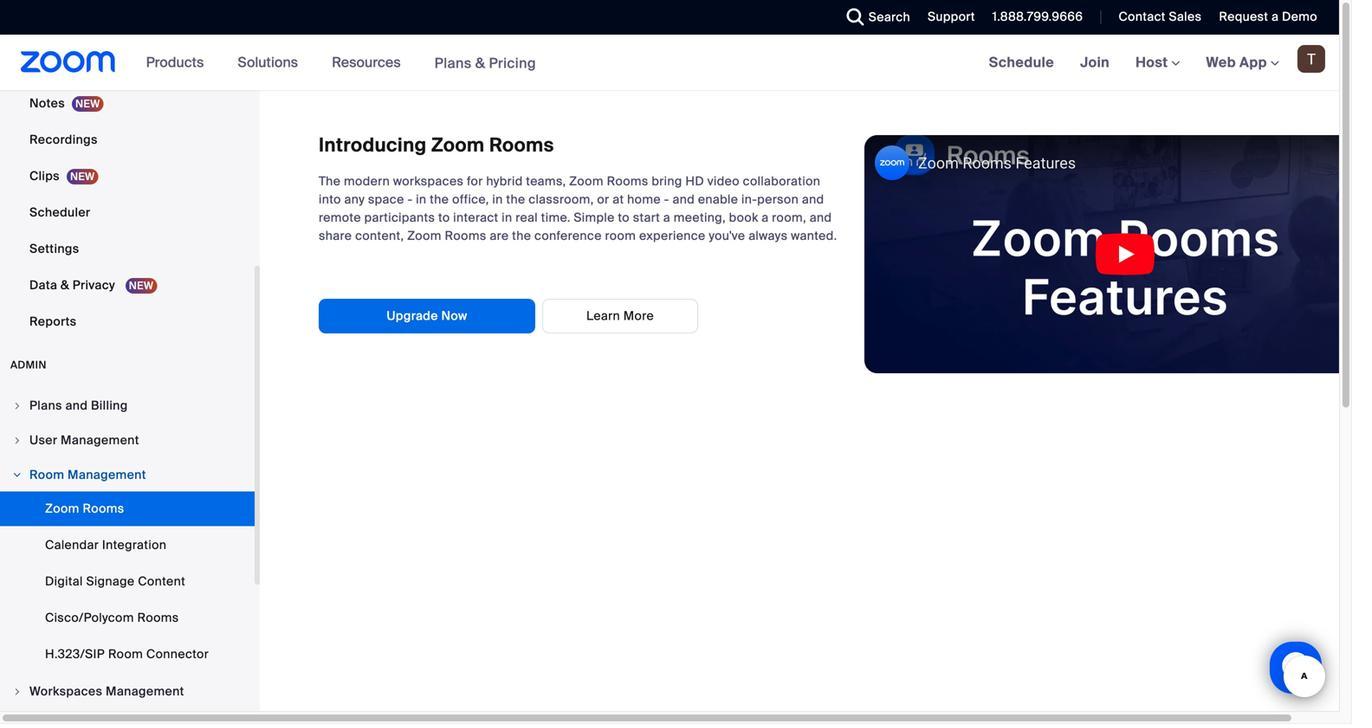 Task type: locate. For each thing, give the bounding box(es) containing it.
right image inside the user management menu item
[[12, 435, 23, 446]]

and up wanted.
[[810, 210, 832, 226]]

hybrid
[[486, 173, 523, 189]]

the
[[319, 173, 341, 189]]

- down bring
[[664, 191, 669, 207]]

and down hd
[[673, 191, 695, 207]]

solutions
[[238, 53, 298, 71]]

the up real
[[506, 191, 525, 207]]

conference
[[535, 228, 602, 244]]

experience
[[639, 228, 706, 244]]

time.
[[541, 210, 571, 226]]

zoom up calendar
[[45, 501, 79, 517]]

0 horizontal spatial a
[[663, 210, 671, 226]]

schedule
[[989, 53, 1054, 71]]

management down billing
[[61, 432, 139, 448]]

clips link
[[0, 159, 255, 194]]

rooms down the interact
[[445, 228, 487, 244]]

search
[[869, 9, 911, 25]]

1 horizontal spatial -
[[664, 191, 669, 207]]

right image for user management
[[12, 435, 23, 446]]

signage
[[86, 574, 135, 590]]

banner
[[0, 35, 1339, 91]]

host button
[[1136, 53, 1180, 71]]

rooms down the content
[[137, 610, 179, 626]]

2 vertical spatial management
[[106, 684, 184, 700]]

1 vertical spatial room
[[108, 646, 143, 662]]

reports link
[[0, 305, 255, 339]]

calendar
[[45, 537, 99, 553]]

admin menu menu
[[0, 389, 255, 724]]

plans inside product information navigation
[[435, 54, 472, 72]]

h.323/sip room connector link
[[0, 637, 255, 672]]

1 - from the left
[[408, 191, 413, 207]]

interact
[[453, 210, 499, 226]]

the modern workspaces for hybrid teams, zoom rooms bring hd video collaboration into any space - in the office, in the classroom, or at home - and enable in-person and remote participants to interact in real time. simple to start a meeting, book a room, and share content, zoom rooms are the conference room experience you've always wanted.
[[319, 173, 837, 244]]

0 horizontal spatial room
[[29, 467, 64, 483]]

and left billing
[[65, 398, 88, 414]]

to up room
[[618, 210, 630, 226]]

products button
[[146, 35, 212, 90]]

user management
[[29, 432, 139, 448]]

zoom
[[431, 133, 485, 158], [569, 173, 604, 189], [407, 228, 442, 244], [45, 501, 79, 517]]

& for plans
[[475, 54, 485, 72]]

cisco/polycom rooms link
[[0, 601, 255, 635]]

demo
[[1282, 9, 1318, 25]]

join link
[[1067, 35, 1123, 90]]

plans left pricing
[[435, 54, 472, 72]]

in
[[416, 191, 427, 207], [492, 191, 503, 207], [502, 210, 512, 226]]

management down h.323/sip room connector link
[[106, 684, 184, 700]]

menu item
[[0, 710, 255, 724]]

product information navigation
[[133, 35, 549, 91]]

web app button
[[1206, 53, 1280, 71]]

contact sales
[[1119, 9, 1202, 25]]

3 right image from the top
[[12, 687, 23, 697]]

1 vertical spatial plans
[[29, 398, 62, 414]]

1 right image from the top
[[12, 435, 23, 446]]

management for room management
[[68, 467, 146, 483]]

privacy
[[73, 277, 115, 293]]

&
[[475, 54, 485, 72], [61, 277, 69, 293]]

1 vertical spatial right image
[[12, 470, 23, 480]]

management inside menu item
[[106, 684, 184, 700]]

content
[[138, 574, 185, 590]]

recordings
[[29, 132, 98, 148]]

right image inside workspaces management menu item
[[12, 687, 23, 697]]

0 vertical spatial management
[[61, 432, 139, 448]]

cisco/polycom rooms
[[45, 610, 179, 626]]

1 horizontal spatial room
[[108, 646, 143, 662]]

sales
[[1169, 9, 1202, 25]]

scheduler link
[[0, 195, 255, 230]]

0 vertical spatial &
[[475, 54, 485, 72]]

cisco/polycom
[[45, 610, 134, 626]]

right image
[[12, 401, 23, 411]]

zoom logo image
[[21, 51, 116, 73]]

plans for plans and billing
[[29, 398, 62, 414]]

more
[[624, 308, 654, 324]]

2 right image from the top
[[12, 470, 23, 480]]

1 vertical spatial management
[[68, 467, 146, 483]]

1 horizontal spatial to
[[618, 210, 630, 226]]

host
[[1136, 53, 1172, 71]]

right image inside room management menu item
[[12, 470, 23, 480]]

management
[[61, 432, 139, 448], [68, 467, 146, 483], [106, 684, 184, 700]]

room management menu item
[[0, 459, 255, 492]]

share
[[319, 228, 352, 244]]

side navigation navigation
[[0, 0, 260, 724]]

plans right right icon
[[29, 398, 62, 414]]

in down hybrid
[[492, 191, 503, 207]]

meeting,
[[674, 210, 726, 226]]

0 horizontal spatial to
[[438, 210, 450, 226]]

1 horizontal spatial plans
[[435, 54, 472, 72]]

simple
[[574, 210, 615, 226]]

right image for room management
[[12, 470, 23, 480]]

introducing zoom rooms
[[319, 133, 554, 158]]

room management
[[29, 467, 146, 483]]

& right data
[[61, 277, 69, 293]]

& left pricing
[[475, 54, 485, 72]]

app
[[1240, 53, 1267, 71]]

and inside menu item
[[65, 398, 88, 414]]

2 - from the left
[[664, 191, 669, 207]]

right image left user on the left of the page
[[12, 435, 23, 446]]

request a demo link
[[1206, 0, 1339, 35], [1219, 9, 1318, 25]]

0 vertical spatial plans
[[435, 54, 472, 72]]

& inside product information navigation
[[475, 54, 485, 72]]

0 vertical spatial room
[[29, 467, 64, 483]]

2 vertical spatial right image
[[12, 687, 23, 697]]

2 to from the left
[[618, 210, 630, 226]]

management for workspaces management
[[106, 684, 184, 700]]

solutions button
[[238, 35, 306, 90]]

plans
[[435, 54, 472, 72], [29, 398, 62, 414]]

room
[[29, 467, 64, 483], [108, 646, 143, 662]]

teams,
[[526, 173, 566, 189]]

for
[[467, 173, 483, 189]]

0 horizontal spatial -
[[408, 191, 413, 207]]

to
[[438, 210, 450, 226], [618, 210, 630, 226]]

room down user on the left of the page
[[29, 467, 64, 483]]

settings
[[29, 241, 79, 257]]

0 horizontal spatial &
[[61, 277, 69, 293]]

workspaces
[[29, 684, 102, 700]]

and up room,
[[802, 191, 824, 207]]

1 horizontal spatial a
[[762, 210, 769, 226]]

remote
[[319, 210, 361, 226]]

zoom up for
[[431, 133, 485, 158]]

to left the interact
[[438, 210, 450, 226]]

contact sales link
[[1106, 0, 1206, 35], [1119, 9, 1202, 25]]

a up experience on the top of the page
[[663, 210, 671, 226]]

right image down right icon
[[12, 470, 23, 480]]

a left demo
[[1272, 9, 1279, 25]]

& inside personal menu menu
[[61, 277, 69, 293]]

0 vertical spatial right image
[[12, 435, 23, 446]]

- up participants
[[408, 191, 413, 207]]

a up always
[[762, 210, 769, 226]]

room down cisco/polycom rooms link
[[108, 646, 143, 662]]

1 vertical spatial &
[[61, 277, 69, 293]]

2 horizontal spatial a
[[1272, 9, 1279, 25]]

room inside room management menu item
[[29, 467, 64, 483]]

0 horizontal spatial plans
[[29, 398, 62, 414]]

a
[[1272, 9, 1279, 25], [663, 210, 671, 226], [762, 210, 769, 226]]

start
[[633, 210, 660, 226]]

management up zoom rooms link
[[68, 467, 146, 483]]

into
[[319, 191, 341, 207]]

rooms
[[489, 133, 554, 158], [607, 173, 649, 189], [445, 228, 487, 244], [83, 501, 124, 517], [137, 610, 179, 626]]

plans inside menu item
[[29, 398, 62, 414]]

bring
[[652, 173, 682, 189]]

upgrade now link
[[319, 299, 535, 334]]

1 horizontal spatial &
[[475, 54, 485, 72]]

management for user management
[[61, 432, 139, 448]]

always
[[749, 228, 788, 244]]

right image left workspaces on the left
[[12, 687, 23, 697]]

plans & pricing
[[435, 54, 536, 72]]

learn more link
[[542, 299, 698, 334]]

right image
[[12, 435, 23, 446], [12, 470, 23, 480], [12, 687, 23, 697]]

zoom up or
[[569, 173, 604, 189]]



Task type: vqa. For each thing, say whether or not it's contained in the screenshot.
"Room" to the left
yes



Task type: describe. For each thing, give the bounding box(es) containing it.
data & privacy link
[[0, 268, 255, 303]]

profile picture image
[[1298, 45, 1326, 73]]

rooms up at on the top of page
[[607, 173, 649, 189]]

are
[[490, 228, 509, 244]]

zoom down participants
[[407, 228, 442, 244]]

products
[[146, 53, 204, 71]]

plans for plans & pricing
[[435, 54, 472, 72]]

schedule link
[[976, 35, 1067, 90]]

zoom rooms
[[45, 501, 124, 517]]

the down workspaces
[[430, 191, 449, 207]]

integration
[[102, 537, 167, 553]]

notes link
[[0, 86, 255, 121]]

settings link
[[0, 232, 255, 266]]

digital signage content link
[[0, 564, 255, 599]]

1 to from the left
[[438, 210, 450, 226]]

digital
[[45, 574, 83, 590]]

personal menu menu
[[0, 0, 255, 341]]

home
[[627, 191, 661, 207]]

room inside h.323/sip room connector link
[[108, 646, 143, 662]]

content,
[[355, 228, 404, 244]]

web
[[1206, 53, 1236, 71]]

plans and billing menu item
[[0, 389, 255, 422]]

person
[[757, 191, 799, 207]]

the down real
[[512, 228, 531, 244]]

calendar integration link
[[0, 528, 255, 563]]

wanted.
[[791, 228, 837, 244]]

participants
[[364, 210, 435, 226]]

classroom,
[[529, 191, 594, 207]]

user
[[29, 432, 57, 448]]

scheduler
[[29, 204, 90, 220]]

recordings link
[[0, 123, 255, 157]]

admin
[[10, 358, 47, 372]]

user management menu item
[[0, 424, 255, 457]]

support
[[928, 9, 975, 25]]

office,
[[452, 191, 489, 207]]

workspaces management menu item
[[0, 675, 255, 708]]

data & privacy
[[29, 277, 118, 293]]

book
[[729, 210, 759, 226]]

at
[[613, 191, 624, 207]]

modern
[[344, 173, 390, 189]]

collaboration
[[743, 173, 821, 189]]

in down workspaces
[[416, 191, 427, 207]]

rooms up calendar integration
[[83, 501, 124, 517]]

digital signage content
[[45, 574, 185, 590]]

upgrade now
[[387, 308, 468, 324]]

reports
[[29, 314, 77, 330]]

banner containing products
[[0, 35, 1339, 91]]

join
[[1080, 53, 1110, 71]]

request
[[1219, 9, 1269, 25]]

enable
[[698, 191, 738, 207]]

contact
[[1119, 9, 1166, 25]]

& for data
[[61, 277, 69, 293]]

in left real
[[502, 210, 512, 226]]

notes
[[29, 95, 65, 111]]

real
[[516, 210, 538, 226]]

resources button
[[332, 35, 409, 90]]

now
[[441, 308, 468, 324]]

rooms up hybrid
[[489, 133, 554, 158]]

workspaces management
[[29, 684, 184, 700]]

right image for workspaces management
[[12, 687, 23, 697]]

request a demo
[[1219, 9, 1318, 25]]

you've
[[709, 228, 745, 244]]

any
[[344, 191, 365, 207]]

space
[[368, 191, 404, 207]]

introducing
[[319, 133, 427, 158]]

plans and billing
[[29, 398, 128, 414]]

zoom inside room management menu
[[45, 501, 79, 517]]

h.323/sip
[[45, 646, 105, 662]]

workspaces
[[393, 173, 464, 189]]

meetings navigation
[[976, 35, 1339, 91]]

room
[[605, 228, 636, 244]]

calendar integration
[[45, 537, 167, 553]]

web app
[[1206, 53, 1267, 71]]

billing
[[91, 398, 128, 414]]

h.323/sip room connector
[[45, 646, 209, 662]]

hd
[[686, 173, 704, 189]]

1.888.799.9666
[[993, 9, 1083, 25]]

data
[[29, 277, 57, 293]]

connector
[[146, 646, 209, 662]]

upgrade
[[387, 308, 438, 324]]

clips
[[29, 168, 60, 184]]

zoom rooms link
[[0, 492, 255, 526]]

room management menu
[[0, 492, 255, 674]]

in-
[[742, 191, 757, 207]]

video
[[708, 173, 740, 189]]

learn more
[[587, 308, 654, 324]]

search button
[[834, 0, 915, 35]]

or
[[597, 191, 609, 207]]

room,
[[772, 210, 807, 226]]



